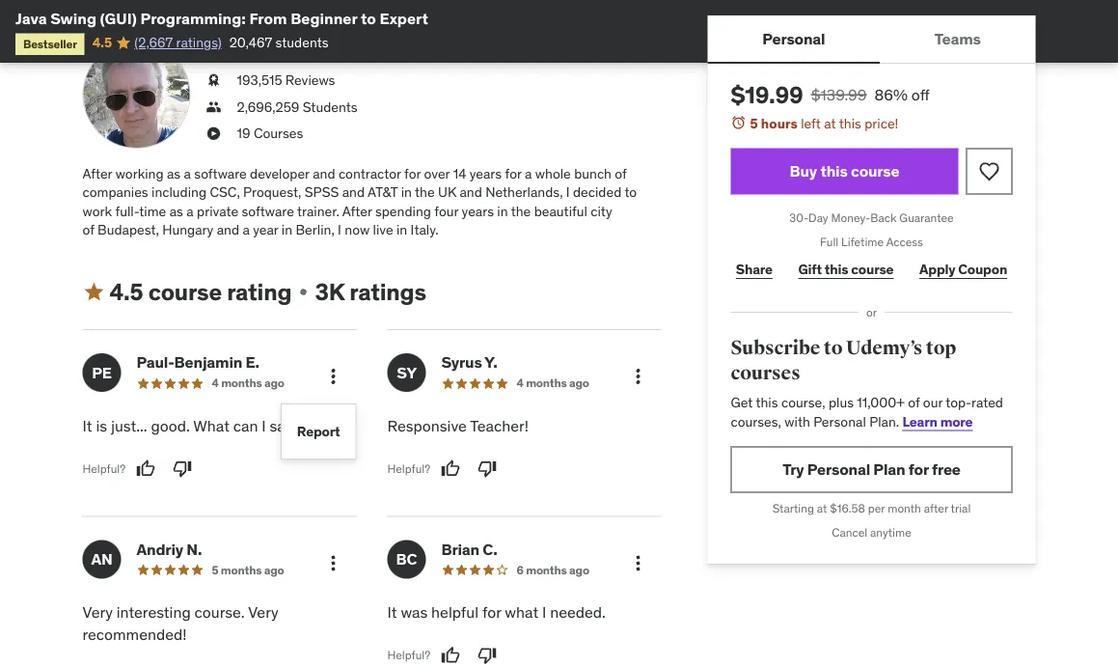 Task type: describe. For each thing, give the bounding box(es) containing it.
plan
[[874, 459, 906, 479]]

in right live
[[397, 222, 408, 239]]

sy
[[397, 363, 417, 383]]

(2,667 ratings)
[[134, 34, 222, 51]]

wishlist image
[[978, 160, 1002, 183]]

anytime
[[871, 525, 912, 540]]

four
[[435, 203, 459, 220]]

apply
[[920, 260, 956, 278]]

xsmall image
[[206, 71, 222, 90]]

bunch
[[575, 165, 612, 182]]

at&t
[[368, 184, 398, 201]]

brian c.
[[442, 540, 498, 559]]

and up spss
[[313, 165, 336, 182]]

ratings
[[350, 278, 427, 307]]

and down contractor
[[342, 184, 365, 201]]

20,467 students
[[229, 34, 329, 51]]

xsmall image for 19 courses
[[206, 125, 222, 144]]

trainer.
[[297, 203, 340, 220]]

trainer
[[244, 12, 291, 32]]

try
[[783, 459, 805, 479]]

for left free at bottom right
[[909, 459, 929, 479]]

in up spending
[[401, 184, 412, 201]]

1 vertical spatial years
[[462, 203, 494, 220]]

course,
[[782, 394, 826, 411]]

0 horizontal spatial the
[[415, 184, 435, 201]]

rating
[[227, 278, 292, 307]]

try personal plan for free link
[[731, 446, 1013, 493]]

months for benjamin
[[221, 376, 262, 391]]

xsmall image for 4.5 instructor rating
[[206, 45, 222, 64]]

4.5 course rating
[[110, 278, 292, 307]]

it is just... good. what can i say...
[[83, 416, 303, 436]]

hours
[[762, 114, 798, 132]]

of inside after working as a software developer and contractor for over 14 years for a whole bunch of companies including csc, proquest, spss and at&t in the uk and netherlands, i decided to work full-time as a private software trainer. after spending four years in the beautiful city of budapest, hungary and a year in berlin, i now live in italy.
[[615, 165, 627, 182]]

spss
[[305, 184, 339, 201]]

i now
[[338, 222, 370, 239]]

xsmall image left 3k
[[296, 285, 311, 300]]

of budapest,
[[83, 222, 159, 239]]

4.5 instructor rating
[[237, 45, 361, 63]]

learn more link
[[903, 413, 974, 430]]

free
[[933, 459, 961, 479]]

subscribe to udemy's top courses
[[731, 336, 957, 385]]

it was helpful for what i needed.
[[388, 603, 606, 623]]

4 for y.
[[517, 376, 524, 391]]

4 months ago for y.
[[517, 376, 590, 391]]

beginner
[[291, 8, 358, 28]]

(gui)
[[100, 8, 137, 28]]

4.5 for 4.5 course rating
[[110, 278, 143, 307]]

0 vertical spatial as
[[167, 165, 181, 182]]

193,515 reviews
[[237, 72, 335, 89]]

andriy n.
[[137, 540, 202, 559]]

java
[[15, 8, 47, 28]]

time
[[139, 203, 166, 220]]

for left the over
[[405, 165, 421, 182]]

course.
[[195, 603, 245, 623]]

1 horizontal spatial the
[[511, 203, 531, 220]]

mark review by paul-benjamin e. as unhelpful image
[[173, 460, 192, 479]]

interesting
[[117, 603, 191, 623]]

contractor
[[339, 165, 401, 182]]

a up hungary
[[187, 203, 194, 220]]

to inside after working as a software developer and contractor for over 14 years for a whole bunch of companies including csc, proquest, spss and at&t in the uk and netherlands, i decided to work full-time as a private software trainer. after spending four years in the beautiful city of budapest, hungary and a year in berlin, i now live in italy.
[[625, 184, 637, 201]]

trial
[[952, 501, 972, 516]]

in down netherlands,
[[498, 203, 508, 220]]

courses,
[[731, 413, 782, 430]]

additional actions for review by brian c. image
[[627, 552, 650, 575]]

try personal plan for free
[[783, 459, 961, 479]]

helpful? for it was helpful for what i needed.
[[388, 648, 431, 663]]

udemy's
[[847, 336, 923, 360]]

whole
[[536, 165, 571, 182]]

xsmall image for 2,696,259 students
[[206, 98, 222, 117]]

including
[[152, 184, 207, 201]]

buy this course button
[[731, 148, 959, 195]]

additional actions for review by paul-benjamin e. image
[[322, 366, 345, 389]]

uk
[[438, 184, 457, 201]]

5 for 5 hours left at this price!
[[751, 114, 759, 132]]

paul-
[[137, 353, 174, 373]]

(2,667
[[134, 34, 173, 51]]

what
[[505, 603, 539, 623]]

2 vertical spatial personal
[[808, 459, 871, 479]]

ago for very interesting course. very recommended!
[[264, 563, 284, 578]]

very interesting course. very recommended!
[[83, 603, 279, 644]]

gift this course
[[799, 260, 894, 278]]

additional actions for review by andriy n. image
[[322, 552, 345, 575]]

0 vertical spatial years
[[470, 165, 502, 182]]

0 horizontal spatial after
[[83, 165, 112, 182]]

personal inside button
[[763, 28, 826, 48]]

john purcell image
[[83, 41, 191, 149]]

5 months ago
[[212, 563, 284, 578]]

4 for benjamin
[[212, 376, 219, 391]]

coupon
[[959, 260, 1008, 278]]

19
[[237, 125, 251, 143]]

or
[[867, 305, 878, 320]]

personal inside get this course, plus 11,000+ of our top-rated courses, with personal plan.
[[814, 413, 867, 430]]

teams button
[[881, 15, 1036, 62]]

months for y.
[[526, 376, 567, 391]]

mark review by brian c. as helpful image
[[441, 646, 461, 666]]

subscribe
[[731, 336, 821, 360]]

top
[[927, 336, 957, 360]]

0 vertical spatial to
[[361, 8, 376, 28]]

4.5 for 4.5
[[92, 34, 112, 51]]

was
[[401, 603, 428, 623]]

$19.99
[[731, 80, 804, 109]]

at inside starting at $16.58 per month after trial cancel anytime
[[818, 501, 828, 516]]

over
[[424, 165, 450, 182]]

i inside after working as a software developer and contractor for over 14 years for a whole bunch of companies including csc, proquest, spss and at&t in the uk and netherlands, i decided to work full-time as a private software trainer. after spending four years in the beautiful city of budapest, hungary and a year in berlin, i now live in italy.
[[567, 184, 570, 201]]

n.
[[187, 540, 202, 559]]

developer
[[250, 165, 310, 182]]

$19.99 $139.99 86% off
[[731, 80, 930, 109]]

in right "year" at the left top of the page
[[282, 222, 293, 239]]

1 vertical spatial as
[[170, 203, 183, 220]]

more
[[941, 413, 974, 430]]

and down private
[[217, 222, 239, 239]]

bc
[[396, 550, 417, 570]]

6 months ago
[[517, 563, 590, 578]]

syrus y.
[[442, 353, 498, 373]]

gift this course link
[[794, 250, 900, 289]]

after
[[925, 501, 949, 516]]

ago for it is just... good. what can i say...
[[265, 376, 285, 391]]

apply coupon
[[920, 260, 1008, 278]]

reviews
[[286, 72, 335, 89]]

software development trainer
[[83, 12, 291, 32]]

0 vertical spatial at
[[825, 114, 837, 132]]

$139.99
[[812, 84, 868, 104]]

helpful? for it is just... good. what can i say...
[[83, 462, 126, 477]]

responsive teacher!
[[388, 416, 529, 436]]

good.
[[151, 416, 190, 436]]

courses
[[254, 125, 303, 143]]



Task type: vqa. For each thing, say whether or not it's contained in the screenshot.
the beautiful
yes



Task type: locate. For each thing, give the bounding box(es) containing it.
0 horizontal spatial 5
[[212, 563, 219, 578]]

as up including
[[167, 165, 181, 182]]

4 months ago for benjamin
[[212, 376, 285, 391]]

report button
[[297, 413, 340, 451]]

1 horizontal spatial of
[[909, 394, 921, 411]]

this for gift
[[825, 260, 849, 278]]

xsmall image
[[206, 45, 222, 64], [206, 98, 222, 117], [206, 125, 222, 144], [296, 285, 311, 300]]

and down 14
[[460, 184, 483, 201]]

personal up $16.58
[[808, 459, 871, 479]]

course
[[852, 161, 900, 181], [852, 260, 894, 278], [148, 278, 222, 307]]

bestseller
[[23, 36, 77, 51]]

14
[[453, 165, 467, 182]]

very
[[83, 603, 113, 623], [248, 603, 279, 623]]

gift
[[799, 260, 822, 278]]

to inside 'subscribe to udemy's top courses'
[[824, 336, 843, 360]]

2 horizontal spatial i
[[567, 184, 570, 201]]

mark review by syrus y. as helpful image
[[441, 460, 461, 479]]

helpful? left mark review by paul-benjamin e. as helpful image
[[83, 462, 126, 477]]

buy this course
[[790, 161, 900, 181]]

5 up course.
[[212, 563, 219, 578]]

get
[[731, 394, 753, 411]]

italy.
[[411, 222, 439, 239]]

$16.58
[[831, 501, 866, 516]]

ago left additional actions for review by syrus y. icon
[[570, 376, 590, 391]]

ago for responsive teacher!
[[570, 376, 590, 391]]

ago up say...
[[265, 376, 285, 391]]

full-
[[115, 203, 139, 220]]

as down including
[[170, 203, 183, 220]]

teacher!
[[470, 416, 529, 436]]

i right can
[[262, 416, 266, 436]]

1 vertical spatial software
[[242, 203, 294, 220]]

to right the decided
[[625, 184, 637, 201]]

mark review by syrus y. as unhelpful image
[[478, 460, 497, 479]]

to left the expert
[[361, 8, 376, 28]]

access
[[887, 235, 924, 249]]

1 4 months ago from the left
[[212, 376, 285, 391]]

for left what at the left bottom of page
[[483, 603, 502, 623]]

spending
[[376, 203, 431, 220]]

5 hours left at this price!
[[751, 114, 899, 132]]

full
[[821, 235, 839, 249]]

c.
[[483, 540, 498, 559]]

it left "was"
[[388, 603, 397, 623]]

4.5 down software
[[92, 34, 112, 51]]

medium image
[[83, 281, 106, 304]]

helpful? for responsive teacher!
[[388, 462, 431, 477]]

1 vertical spatial to
[[625, 184, 637, 201]]

course down hungary
[[148, 278, 222, 307]]

11,000+
[[858, 394, 906, 411]]

1 horizontal spatial to
[[625, 184, 637, 201]]

just...
[[111, 416, 147, 436]]

learn
[[903, 413, 938, 430]]

the
[[415, 184, 435, 201], [511, 203, 531, 220]]

2 vertical spatial i
[[543, 603, 547, 623]]

1 vertical spatial 5
[[212, 563, 219, 578]]

0 vertical spatial 5
[[751, 114, 759, 132]]

to left udemy's
[[824, 336, 843, 360]]

mark review by brian c. as unhelpful image
[[478, 646, 497, 666]]

0 vertical spatial software
[[194, 165, 247, 182]]

1 horizontal spatial 4
[[517, 376, 524, 391]]

after up the i now
[[343, 203, 372, 220]]

helpful? left "mark review by brian c. as helpful" image
[[388, 648, 431, 663]]

5 right alarm icon
[[751, 114, 759, 132]]

2 horizontal spatial to
[[824, 336, 843, 360]]

the left uk
[[415, 184, 435, 201]]

years right 14
[[470, 165, 502, 182]]

2 4 months ago from the left
[[517, 376, 590, 391]]

software up "year" at the left top of the page
[[242, 203, 294, 220]]

lifetime
[[842, 235, 884, 249]]

4.5
[[92, 34, 112, 51], [237, 45, 256, 63], [110, 278, 143, 307]]

course for gift this course
[[852, 260, 894, 278]]

java swing (gui) programming: from beginner to expert
[[15, 8, 429, 28]]

1 horizontal spatial after
[[343, 203, 372, 220]]

3k ratings
[[315, 278, 427, 307]]

a up including
[[184, 165, 191, 182]]

0 horizontal spatial very
[[83, 603, 113, 623]]

needed.
[[550, 603, 606, 623]]

ago for it was helpful for what i needed.
[[570, 563, 590, 578]]

personal up $19.99
[[763, 28, 826, 48]]

4.5 for 4.5 instructor rating
[[237, 45, 256, 63]]

4 down benjamin
[[212, 376, 219, 391]]

months right 6
[[526, 563, 567, 578]]

0 horizontal spatial of
[[615, 165, 627, 182]]

this down $139.99
[[840, 114, 862, 132]]

course up back
[[852, 161, 900, 181]]

1 vertical spatial personal
[[814, 413, 867, 430]]

2 vertical spatial to
[[824, 336, 843, 360]]

it left is
[[83, 416, 92, 436]]

1 vertical spatial after
[[343, 203, 372, 220]]

working
[[116, 165, 164, 182]]

0 vertical spatial i
[[567, 184, 570, 201]]

to
[[361, 8, 376, 28], [625, 184, 637, 201], [824, 336, 843, 360]]

ago left 'additional actions for review by andriy n.' image
[[264, 563, 284, 578]]

1 horizontal spatial 5
[[751, 114, 759, 132]]

it
[[83, 416, 92, 436], [388, 603, 397, 623]]

4 months ago
[[212, 376, 285, 391], [517, 376, 590, 391]]

1 horizontal spatial it
[[388, 603, 397, 623]]

back
[[871, 211, 897, 226]]

19 courses
[[237, 125, 303, 143]]

of right bunch
[[615, 165, 627, 182]]

tab list
[[708, 15, 1036, 64]]

it for it was helpful for what i needed.
[[388, 603, 397, 623]]

xsmall image left the '19'
[[206, 125, 222, 144]]

starting at $16.58 per month after trial cancel anytime
[[773, 501, 972, 540]]

0 horizontal spatial to
[[361, 8, 376, 28]]

development
[[149, 12, 241, 32]]

a left "year" at the left top of the page
[[243, 222, 250, 239]]

this up courses,
[[756, 394, 779, 411]]

this for get
[[756, 394, 779, 411]]

months for n.
[[221, 563, 262, 578]]

live
[[373, 222, 394, 239]]

2 very from the left
[[248, 603, 279, 623]]

0 vertical spatial the
[[415, 184, 435, 201]]

pe
[[92, 363, 112, 383]]

1 very from the left
[[83, 603, 113, 623]]

cancel
[[832, 525, 868, 540]]

programming:
[[140, 8, 246, 28]]

at left $16.58
[[818, 501, 828, 516]]

30-
[[790, 211, 809, 226]]

years right four
[[462, 203, 494, 220]]

0 horizontal spatial it
[[83, 416, 92, 436]]

i right what at the left bottom of page
[[543, 603, 547, 623]]

i
[[567, 184, 570, 201], [262, 416, 266, 436], [543, 603, 547, 623]]

4 months ago down e.
[[212, 376, 285, 391]]

price!
[[865, 114, 899, 132]]

1 vertical spatial i
[[262, 416, 266, 436]]

benjamin
[[174, 353, 243, 373]]

what
[[193, 416, 230, 436]]

months up course.
[[221, 563, 262, 578]]

city
[[591, 203, 613, 220]]

0 vertical spatial after
[[83, 165, 112, 182]]

1 vertical spatial the
[[511, 203, 531, 220]]

4 months ago up "teacher!"
[[517, 376, 590, 391]]

course for buy this course
[[852, 161, 900, 181]]

helpful? left mark review by syrus y. as helpful image
[[388, 462, 431, 477]]

beautiful
[[535, 203, 588, 220]]

it for it is just... good. what can i say...
[[83, 416, 92, 436]]

5 for 5 months ago
[[212, 563, 219, 578]]

can
[[233, 416, 258, 436]]

in
[[401, 184, 412, 201], [498, 203, 508, 220], [282, 222, 293, 239], [397, 222, 408, 239]]

1 vertical spatial it
[[388, 603, 397, 623]]

months up "teacher!"
[[526, 376, 567, 391]]

students
[[276, 34, 329, 51]]

1 vertical spatial of
[[909, 394, 921, 411]]

a up netherlands,
[[525, 165, 532, 182]]

months
[[221, 376, 262, 391], [526, 376, 567, 391], [221, 563, 262, 578], [526, 563, 567, 578]]

course inside button
[[852, 161, 900, 181]]

months for c.
[[526, 563, 567, 578]]

1 horizontal spatial 4 months ago
[[517, 376, 590, 391]]

personal down the plus
[[814, 413, 867, 430]]

1 4 from the left
[[212, 376, 219, 391]]

course down lifetime
[[852, 260, 894, 278]]

personal button
[[708, 15, 881, 62]]

after up companies
[[83, 165, 112, 182]]

months down e.
[[221, 376, 262, 391]]

ratings)
[[176, 34, 222, 51]]

0 horizontal spatial 4
[[212, 376, 219, 391]]

0 vertical spatial of
[[615, 165, 627, 182]]

additional actions for review by syrus y. image
[[627, 366, 650, 389]]

private
[[197, 203, 239, 220]]

proquest,
[[243, 184, 302, 201]]

buy
[[790, 161, 818, 181]]

the down netherlands,
[[511, 203, 531, 220]]

0 vertical spatial personal
[[763, 28, 826, 48]]

xsmall image down xsmall image
[[206, 98, 222, 117]]

alarm image
[[731, 115, 747, 130]]

this right buy on the right top of the page
[[821, 161, 848, 181]]

this inside button
[[821, 161, 848, 181]]

starting
[[773, 501, 815, 516]]

2,696,259
[[237, 99, 300, 116]]

4.5 right medium image at the top left of the page
[[110, 278, 143, 307]]

very right course.
[[248, 603, 279, 623]]

0 vertical spatial it
[[83, 416, 92, 436]]

swing
[[50, 8, 97, 28]]

0 horizontal spatial 4 months ago
[[212, 376, 285, 391]]

of inside get this course, plus 11,000+ of our top-rated courses, with personal plan.
[[909, 394, 921, 411]]

software up 'csc,' in the left of the page
[[194, 165, 247, 182]]

4
[[212, 376, 219, 391], [517, 376, 524, 391]]

year
[[253, 222, 279, 239]]

1 horizontal spatial very
[[248, 603, 279, 623]]

an
[[91, 550, 113, 570]]

4.5 up 193,515
[[237, 45, 256, 63]]

at right "left"
[[825, 114, 837, 132]]

1 horizontal spatial i
[[543, 603, 547, 623]]

i up beautiful
[[567, 184, 570, 201]]

of left our
[[909, 394, 921, 411]]

y.
[[485, 353, 498, 373]]

this for buy
[[821, 161, 848, 181]]

of
[[615, 165, 627, 182], [909, 394, 921, 411]]

ago up needed.
[[570, 563, 590, 578]]

share button
[[731, 250, 778, 289]]

this right gift
[[825, 260, 849, 278]]

tab list containing personal
[[708, 15, 1036, 64]]

say...
[[270, 416, 303, 436]]

for up netherlands,
[[505, 165, 522, 182]]

0 horizontal spatial i
[[262, 416, 266, 436]]

decided
[[573, 184, 622, 201]]

responsive
[[388, 416, 467, 436]]

very up recommended!
[[83, 603, 113, 623]]

1 vertical spatial at
[[818, 501, 828, 516]]

mark review by paul-benjamin e. as helpful image
[[136, 460, 156, 479]]

xsmall image up xsmall image
[[206, 45, 222, 64]]

top-
[[946, 394, 972, 411]]

companies
[[83, 184, 148, 201]]

this inside get this course, plus 11,000+ of our top-rated courses, with personal plan.
[[756, 394, 779, 411]]

2 4 from the left
[[517, 376, 524, 391]]

students
[[303, 99, 358, 116]]

rating
[[321, 45, 361, 63]]

share
[[736, 260, 773, 278]]

4 up "teacher!"
[[517, 376, 524, 391]]



